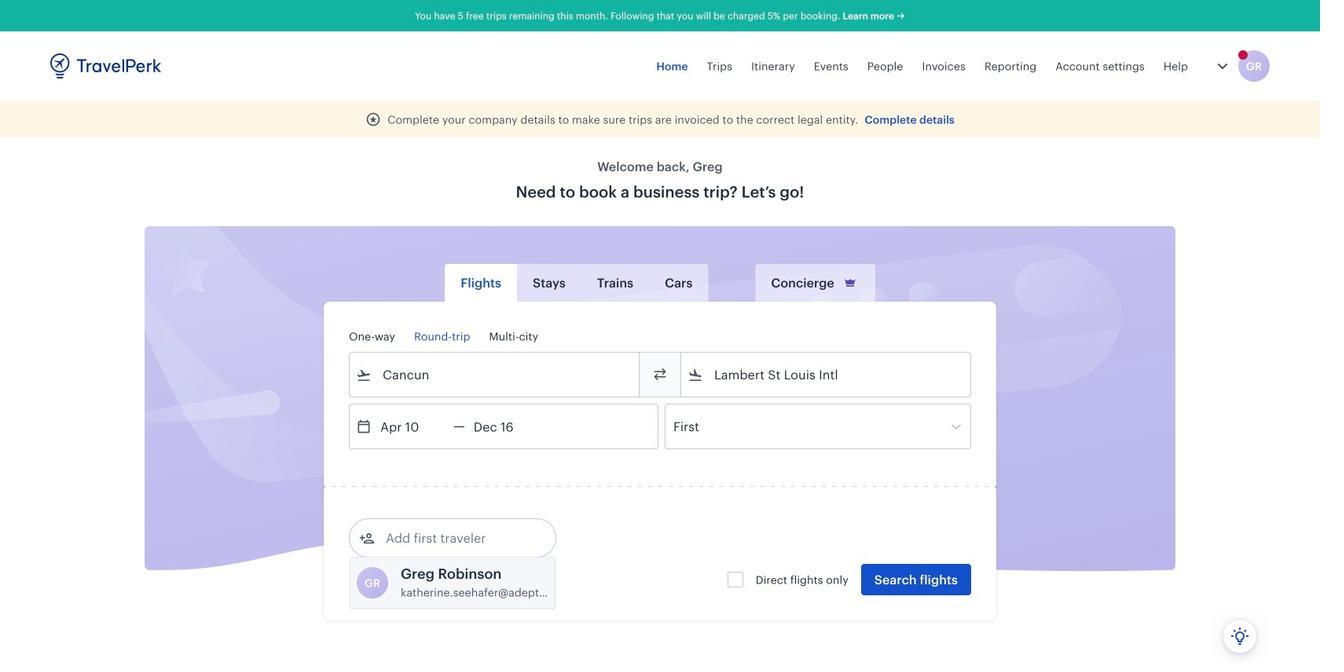 Task type: locate. For each thing, give the bounding box(es) containing it.
Add first traveler search field
[[375, 526, 538, 551]]

Return text field
[[465, 405, 547, 449]]



Task type: vqa. For each thing, say whether or not it's contained in the screenshot.
Calendar application
no



Task type: describe. For each thing, give the bounding box(es) containing it.
Depart text field
[[372, 405, 453, 449]]

From search field
[[372, 362, 618, 387]]

To search field
[[703, 362, 950, 387]]



